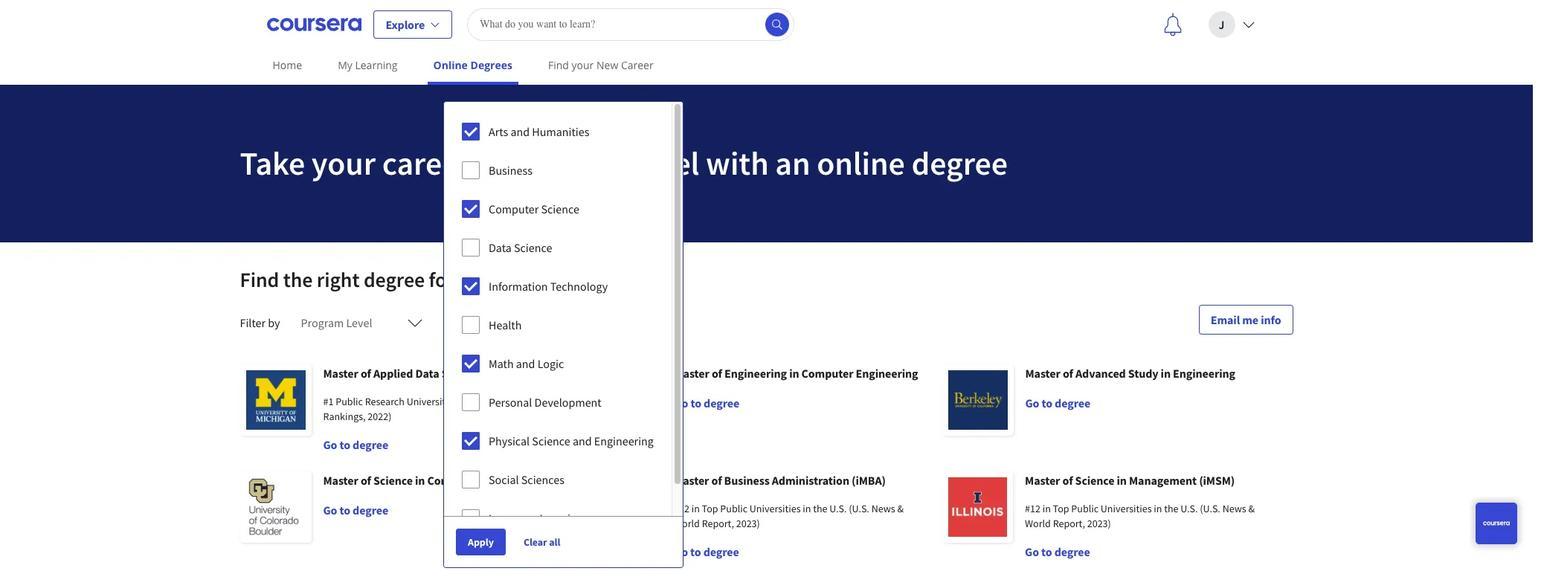 Task type: describe. For each thing, give the bounding box(es) containing it.
data science
[[489, 240, 552, 255]]

computer inside 'options list' list box
[[489, 202, 539, 216]]

in inside #1 public research university in the u.s. (qs world rankings, 2022)
[[453, 395, 461, 408]]

with
[[706, 143, 769, 184]]

science down computer science
[[514, 240, 552, 255]]

personal
[[489, 395, 532, 410]]

new
[[597, 58, 618, 72]]

physical
[[489, 434, 530, 449]]

clear all button
[[518, 529, 566, 556]]

me
[[1242, 312, 1259, 327]]

the down the administration
[[813, 502, 828, 515]]

online
[[817, 143, 905, 184]]

online
[[433, 58, 468, 72]]

coursera image
[[267, 12, 361, 36]]

study
[[1128, 366, 1159, 381]]

public inside #1 public research university in the u.s. (qs world rankings, 2022)
[[336, 395, 363, 408]]

(u.s. for (imba)
[[849, 502, 869, 515]]

online degrees
[[433, 58, 512, 72]]

all
[[549, 536, 560, 549]]

master of business administration (imba)
[[674, 473, 886, 488]]

degrees
[[470, 58, 512, 72]]

u.s. for master of science in management (imsm)
[[1181, 502, 1198, 515]]

of for master of science in management (imsm)
[[1063, 473, 1073, 488]]

math
[[489, 356, 514, 371]]

my
[[338, 58, 352, 72]]

language
[[489, 511, 537, 526]]

clear
[[524, 536, 547, 549]]

the left right
[[283, 266, 313, 293]]

world inside #1 public research university in the u.s. (qs world rankings, 2022)
[[516, 395, 542, 408]]

applied
[[373, 366, 413, 381]]

1 vertical spatial data
[[415, 366, 439, 381]]

filter by
[[240, 315, 280, 330]]

of for master of applied data science
[[361, 366, 371, 381]]

science up data science
[[541, 202, 579, 216]]

master for master of engineering in computer engineering
[[674, 366, 709, 381]]

find your new career
[[548, 58, 654, 72]]

by
[[268, 315, 280, 330]]

report, for business
[[702, 517, 734, 530]]

clear all
[[524, 536, 560, 549]]

health
[[489, 318, 522, 332]]

news for master of science in management (imsm)
[[1223, 502, 1246, 515]]

master for master of science in computer science
[[323, 473, 358, 488]]

science left management
[[1075, 473, 1115, 488]]

research
[[365, 395, 405, 408]]

science down personal development
[[532, 434, 570, 449]]

language learning
[[489, 511, 583, 526]]

email
[[1211, 312, 1240, 327]]

take
[[240, 143, 305, 184]]

top for business
[[702, 502, 718, 515]]

master for master of business administration (imba)
[[674, 473, 709, 488]]

for
[[429, 266, 454, 293]]

of for master of advanced study in engineering
[[1063, 366, 1073, 381]]

public for master of science in management (imsm)
[[1071, 502, 1099, 515]]

info
[[1261, 312, 1281, 327]]

(imsm)
[[1199, 473, 1235, 488]]

online degrees link
[[427, 48, 518, 85]]

find your new career link
[[542, 48, 660, 82]]

2022)
[[368, 410, 392, 423]]

#1 public research university in the u.s. (qs world rankings, 2022)
[[323, 395, 542, 423]]

arts
[[489, 124, 508, 139]]

#12 for master of business administration (imba)
[[674, 502, 689, 515]]

science down 2022)
[[373, 473, 413, 488]]

report, for science
[[1053, 517, 1085, 530]]

information
[[489, 279, 548, 294]]

find the right degree for you
[[240, 266, 491, 293]]

business inside 'options list' list box
[[489, 163, 532, 178]]

arts and humanities
[[489, 124, 589, 139]]

administration
[[772, 473, 849, 488]]

an
[[775, 143, 810, 184]]

subject
[[453, 315, 490, 330]]

#12 in top public universities in the u.s. (u.s. news & world report, 2023) for in
[[1025, 502, 1255, 530]]

math and logic
[[489, 356, 564, 371]]

world for master of science in management (imsm)
[[1025, 517, 1051, 530]]

and for arts
[[511, 124, 530, 139]]

and for math
[[516, 356, 535, 371]]

engineering inside 'options list' list box
[[594, 434, 654, 449]]

master for master of science in management (imsm)
[[1025, 473, 1060, 488]]

science left math
[[442, 366, 481, 381]]



Task type: vqa. For each thing, say whether or not it's contained in the screenshot.


Task type: locate. For each thing, give the bounding box(es) containing it.
&
[[897, 502, 904, 515], [1248, 502, 1255, 515]]

#12
[[674, 502, 689, 515], [1025, 502, 1041, 515]]

data
[[489, 240, 512, 255], [415, 366, 439, 381]]

world for master of business administration (imba)
[[674, 517, 700, 530]]

1 report, from the left
[[702, 517, 734, 530]]

find for find your new career
[[548, 58, 569, 72]]

find up filter by
[[240, 266, 279, 293]]

0 horizontal spatial news
[[872, 502, 895, 515]]

the
[[513, 143, 559, 184], [283, 266, 313, 293], [463, 395, 477, 408], [813, 502, 828, 515], [1164, 502, 1179, 515]]

#12 for master of science in management (imsm)
[[1025, 502, 1041, 515]]

2 university of illinois at urbana-champaign image from the left
[[942, 472, 1013, 543]]

management
[[1129, 473, 1197, 488]]

2 (u.s. from the left
[[1200, 502, 1221, 515]]

subject button
[[444, 305, 550, 341]]

1 & from the left
[[897, 502, 904, 515]]

technology
[[550, 279, 608, 294]]

2 horizontal spatial computer
[[802, 366, 854, 381]]

and right math
[[516, 356, 535, 371]]

business left the administration
[[724, 473, 770, 488]]

you
[[458, 266, 491, 293]]

in
[[789, 366, 799, 381], [1161, 366, 1171, 381], [453, 395, 461, 408], [415, 473, 425, 488], [1117, 473, 1127, 488], [692, 502, 700, 515], [803, 502, 811, 515], [1043, 502, 1051, 515], [1154, 502, 1162, 515]]

& for master of science in management (imsm)
[[1248, 502, 1255, 515]]

u.s. down management
[[1181, 502, 1198, 515]]

0 horizontal spatial #12 in top public universities in the u.s. (u.s. news & world report, 2023)
[[674, 502, 904, 530]]

home
[[273, 58, 302, 72]]

u.s. for master of business administration (imba)
[[830, 502, 847, 515]]

your for find
[[572, 58, 594, 72]]

physical science and engineering
[[489, 434, 654, 449]]

degree
[[912, 143, 1008, 184], [364, 266, 425, 293], [704, 396, 739, 411], [1055, 396, 1091, 411], [353, 437, 388, 452], [353, 503, 388, 518], [703, 544, 739, 559], [1055, 544, 1090, 559]]

university of california, berkeley image
[[942, 364, 1013, 436]]

apply
[[468, 536, 494, 549]]

#12 in top public universities in the u.s. (u.s. news & world report, 2023) down "master of business administration (imba)"
[[674, 502, 904, 530]]

public
[[336, 395, 363, 408], [720, 502, 748, 515], [1071, 502, 1099, 515]]

dartmouth college image
[[591, 364, 662, 436]]

1 vertical spatial learning
[[540, 511, 583, 526]]

1 horizontal spatial universities
[[1101, 502, 1152, 515]]

master for master of advanced study in engineering
[[1025, 366, 1061, 381]]

1 horizontal spatial your
[[572, 58, 594, 72]]

personal development
[[489, 395, 602, 410]]

None search field
[[467, 8, 795, 41]]

my learning link
[[332, 48, 404, 82]]

(u.s.
[[849, 502, 869, 515], [1200, 502, 1221, 515]]

0 horizontal spatial universities
[[750, 502, 801, 515]]

learning
[[355, 58, 398, 72], [540, 511, 583, 526]]

science up 'language'
[[482, 473, 521, 488]]

1 #12 in top public universities in the u.s. (u.s. news & world report, 2023) from the left
[[674, 502, 904, 530]]

universities for administration
[[750, 502, 801, 515]]

u.s. left (qs
[[479, 395, 497, 408]]

universities for in
[[1101, 502, 1152, 515]]

find left new
[[548, 58, 569, 72]]

2023) down "master of business administration (imba)"
[[736, 517, 760, 530]]

social sciences
[[489, 472, 564, 487]]

0 horizontal spatial report,
[[702, 517, 734, 530]]

0 horizontal spatial find
[[240, 266, 279, 293]]

to
[[477, 143, 506, 184], [691, 396, 701, 411], [1042, 396, 1053, 411], [340, 437, 350, 452], [340, 503, 350, 518], [690, 544, 701, 559], [1041, 544, 1052, 559]]

business
[[489, 163, 532, 178], [724, 473, 770, 488]]

1 horizontal spatial (u.s.
[[1200, 502, 1221, 515]]

career
[[382, 143, 471, 184]]

learning right my at the top left
[[355, 58, 398, 72]]

world
[[516, 395, 542, 408], [674, 517, 700, 530], [1025, 517, 1051, 530]]

1 horizontal spatial find
[[548, 58, 569, 72]]

apply button
[[456, 529, 506, 556]]

1 horizontal spatial u.s.
[[830, 502, 847, 515]]

and down development
[[573, 434, 592, 449]]

computer for master of science in computer science
[[427, 473, 479, 488]]

master for master of applied data science
[[323, 366, 358, 381]]

0 horizontal spatial university of illinois at urbana-champaign image
[[591, 472, 662, 543]]

computer science
[[489, 202, 579, 216]]

learning for language learning
[[540, 511, 583, 526]]

1 horizontal spatial report,
[[1053, 517, 1085, 530]]

find for find the right degree for you
[[240, 266, 279, 293]]

options list list box
[[444, 102, 683, 536]]

email me info button
[[1199, 305, 1293, 335]]

the down arts and humanities
[[513, 143, 559, 184]]

0 vertical spatial find
[[548, 58, 569, 72]]

business down the arts
[[489, 163, 532, 178]]

news down (imba)
[[872, 502, 895, 515]]

& for master of business administration (imba)
[[897, 502, 904, 515]]

u.s.
[[479, 395, 497, 408], [830, 502, 847, 515], [1181, 502, 1198, 515]]

1 horizontal spatial business
[[724, 473, 770, 488]]

1 horizontal spatial computer
[[489, 202, 539, 216]]

the down management
[[1164, 502, 1179, 515]]

advanced
[[1076, 366, 1126, 381]]

#12 in top public universities in the u.s. (u.s. news & world report, 2023) down master of science in management (imsm)
[[1025, 502, 1255, 530]]

university
[[407, 395, 450, 408]]

news for master of business administration (imba)
[[872, 502, 895, 515]]

email me info
[[1211, 312, 1281, 327]]

1 top from the left
[[702, 502, 718, 515]]

0 vertical spatial your
[[572, 58, 594, 72]]

0 vertical spatial data
[[489, 240, 512, 255]]

2 horizontal spatial u.s.
[[1181, 502, 1198, 515]]

public down master of science in management (imsm)
[[1071, 502, 1099, 515]]

(u.s. for management
[[1200, 502, 1221, 515]]

university of illinois at urbana-champaign image for master of science in management (imsm)
[[942, 472, 1013, 543]]

1 horizontal spatial world
[[674, 517, 700, 530]]

(imba)
[[852, 473, 886, 488]]

learning inside 'options list' list box
[[540, 511, 583, 526]]

0 horizontal spatial learning
[[355, 58, 398, 72]]

2023)
[[736, 517, 760, 530], [1087, 517, 1111, 530]]

1 horizontal spatial 2023)
[[1087, 517, 1111, 530]]

rankings,
[[323, 410, 366, 423]]

data inside 'options list' list box
[[489, 240, 512, 255]]

public for master of business administration (imba)
[[720, 502, 748, 515]]

university of illinois at urbana-champaign image for master of business administration (imba)
[[591, 472, 662, 543]]

2 horizontal spatial public
[[1071, 502, 1099, 515]]

#1
[[323, 395, 334, 408]]

1 horizontal spatial data
[[489, 240, 512, 255]]

1 news from the left
[[872, 502, 895, 515]]

0 horizontal spatial world
[[516, 395, 542, 408]]

0 horizontal spatial business
[[489, 163, 532, 178]]

and
[[511, 124, 530, 139], [516, 356, 535, 371], [573, 434, 592, 449]]

top for science
[[1053, 502, 1069, 515]]

report,
[[702, 517, 734, 530], [1053, 517, 1085, 530]]

0 vertical spatial business
[[489, 163, 532, 178]]

0 horizontal spatial your
[[312, 143, 376, 184]]

1 vertical spatial and
[[516, 356, 535, 371]]

1 vertical spatial business
[[724, 473, 770, 488]]

public up rankings,
[[336, 395, 363, 408]]

right
[[317, 266, 360, 293]]

2 #12 in top public universities in the u.s. (u.s. news & world report, 2023) from the left
[[1025, 502, 1255, 530]]

2 #12 from the left
[[1025, 502, 1041, 515]]

actions toolbar
[[444, 516, 683, 568]]

2 horizontal spatial world
[[1025, 517, 1051, 530]]

the left (qs
[[463, 395, 477, 408]]

master of science in computer science
[[323, 473, 521, 488]]

0 horizontal spatial (u.s.
[[849, 502, 869, 515]]

2 report, from the left
[[1053, 517, 1085, 530]]

science
[[541, 202, 579, 216], [514, 240, 552, 255], [442, 366, 481, 381], [532, 434, 570, 449], [373, 473, 413, 488], [482, 473, 521, 488], [1075, 473, 1115, 488]]

1 horizontal spatial learning
[[540, 511, 583, 526]]

1 horizontal spatial university of illinois at urbana-champaign image
[[942, 472, 1013, 543]]

universities down "master of business administration (imba)"
[[750, 502, 801, 515]]

1 (u.s. from the left
[[849, 502, 869, 515]]

sciences
[[521, 472, 564, 487]]

university of michigan image
[[240, 364, 311, 436]]

0 horizontal spatial public
[[336, 395, 363, 408]]

news down (imsm)
[[1223, 502, 1246, 515]]

(u.s. down (imba)
[[849, 502, 869, 515]]

your
[[572, 58, 594, 72], [312, 143, 376, 184]]

top
[[702, 502, 718, 515], [1053, 502, 1069, 515]]

2 news from the left
[[1223, 502, 1246, 515]]

0 horizontal spatial top
[[702, 502, 718, 515]]

humanities
[[532, 124, 589, 139]]

master of engineering in computer engineering
[[674, 366, 918, 381]]

the inside #1 public research university in the u.s. (qs world rankings, 2022)
[[463, 395, 477, 408]]

your left new
[[572, 58, 594, 72]]

computer for master of engineering in computer engineering
[[802, 366, 854, 381]]

your for take
[[312, 143, 376, 184]]

your right take on the top of page
[[312, 143, 376, 184]]

level
[[633, 143, 700, 184]]

2 vertical spatial and
[[573, 434, 592, 449]]

go
[[674, 396, 688, 411], [1025, 396, 1039, 411], [323, 437, 337, 452], [323, 503, 337, 518], [674, 544, 688, 559], [1025, 544, 1039, 559]]

universities down master of science in management (imsm)
[[1101, 502, 1152, 515]]

engineering
[[725, 366, 787, 381], [856, 366, 918, 381], [1173, 366, 1236, 381], [594, 434, 654, 449]]

1 vertical spatial computer
[[802, 366, 854, 381]]

master of science in management (imsm)
[[1025, 473, 1235, 488]]

master of applied data science
[[323, 366, 481, 381]]

2 top from the left
[[1053, 502, 1069, 515]]

1 vertical spatial your
[[312, 143, 376, 184]]

news
[[872, 502, 895, 515], [1223, 502, 1246, 515]]

0 horizontal spatial computer
[[427, 473, 479, 488]]

2023) down master of science in management (imsm)
[[1087, 517, 1111, 530]]

u.s. inside #1 public research university in the u.s. (qs world rankings, 2022)
[[479, 395, 497, 408]]

0 horizontal spatial data
[[415, 366, 439, 381]]

1 universities from the left
[[750, 502, 801, 515]]

and right the arts
[[511, 124, 530, 139]]

computer
[[489, 202, 539, 216], [802, 366, 854, 381], [427, 473, 479, 488]]

0 vertical spatial computer
[[489, 202, 539, 216]]

university of illinois at urbana-champaign image
[[591, 472, 662, 543], [942, 472, 1013, 543]]

my learning
[[338, 58, 398, 72]]

0 horizontal spatial 2023)
[[736, 517, 760, 530]]

data up you
[[489, 240, 512, 255]]

of for master of science in computer science
[[361, 473, 371, 488]]

1 horizontal spatial #12
[[1025, 502, 1041, 515]]

2023) for science
[[1087, 517, 1111, 530]]

social
[[489, 472, 519, 487]]

#12 in top public universities in the u.s. (u.s. news & world report, 2023) for administration
[[674, 502, 904, 530]]

career
[[621, 58, 654, 72]]

learning for my learning
[[355, 58, 398, 72]]

home link
[[267, 48, 308, 82]]

(qs
[[499, 395, 514, 408]]

logic
[[538, 356, 564, 371]]

information technology
[[489, 279, 608, 294]]

learning up all
[[540, 511, 583, 526]]

of for master of engineering in computer engineering
[[712, 366, 722, 381]]

master of advanced study in engineering
[[1025, 366, 1236, 381]]

data up university
[[415, 366, 439, 381]]

1 horizontal spatial news
[[1223, 502, 1246, 515]]

1 vertical spatial find
[[240, 266, 279, 293]]

public down "master of business administration (imba)"
[[720, 502, 748, 515]]

1 horizontal spatial public
[[720, 502, 748, 515]]

0 horizontal spatial u.s.
[[479, 395, 497, 408]]

1 horizontal spatial &
[[1248, 502, 1255, 515]]

2 universities from the left
[[1101, 502, 1152, 515]]

1 horizontal spatial top
[[1053, 502, 1069, 515]]

filter
[[240, 315, 266, 330]]

0 vertical spatial learning
[[355, 58, 398, 72]]

0 vertical spatial and
[[511, 124, 530, 139]]

development
[[534, 395, 602, 410]]

of for master of business administration (imba)
[[711, 473, 722, 488]]

(u.s. down (imsm)
[[1200, 502, 1221, 515]]

1 #12 from the left
[[674, 502, 689, 515]]

2 2023) from the left
[[1087, 517, 1111, 530]]

1 2023) from the left
[[736, 517, 760, 530]]

2023) for business
[[736, 517, 760, 530]]

2 & from the left
[[1248, 502, 1255, 515]]

u.s. down the administration
[[830, 502, 847, 515]]

university of colorado boulder image
[[240, 472, 311, 543]]

1 university of illinois at urbana-champaign image from the left
[[591, 472, 662, 543]]

#12 in top public universities in the u.s. (u.s. news & world report, 2023)
[[674, 502, 904, 530], [1025, 502, 1255, 530]]

2 vertical spatial computer
[[427, 473, 479, 488]]

0 horizontal spatial #12
[[674, 502, 689, 515]]

next
[[566, 143, 627, 184]]

take your career to the next level with an online degree
[[240, 143, 1008, 184]]

0 horizontal spatial &
[[897, 502, 904, 515]]

1 horizontal spatial #12 in top public universities in the u.s. (u.s. news & world report, 2023)
[[1025, 502, 1255, 530]]



